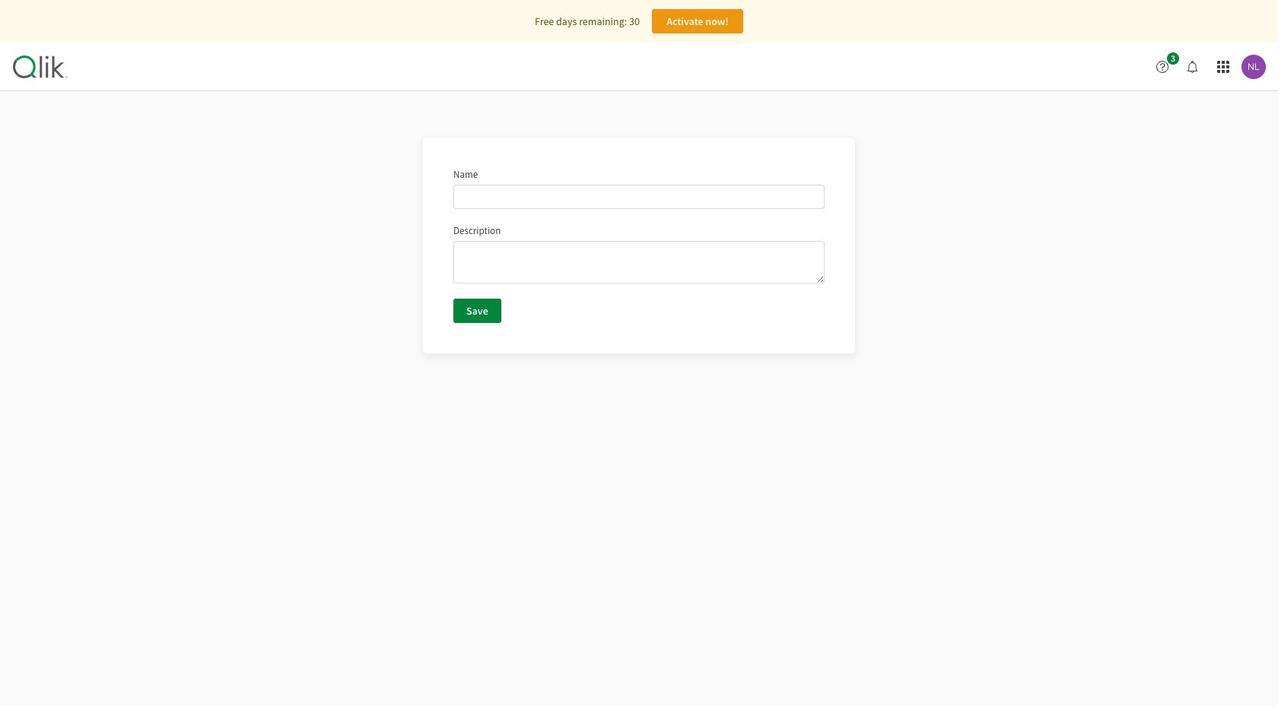 Task type: vqa. For each thing, say whether or not it's contained in the screenshot.
item.dataset group
no



Task type: describe. For each thing, give the bounding box(es) containing it.
noah lott image
[[1242, 55, 1266, 79]]



Task type: locate. For each thing, give the bounding box(es) containing it.
None text field
[[453, 241, 825, 283]]

None text field
[[453, 185, 825, 209]]



